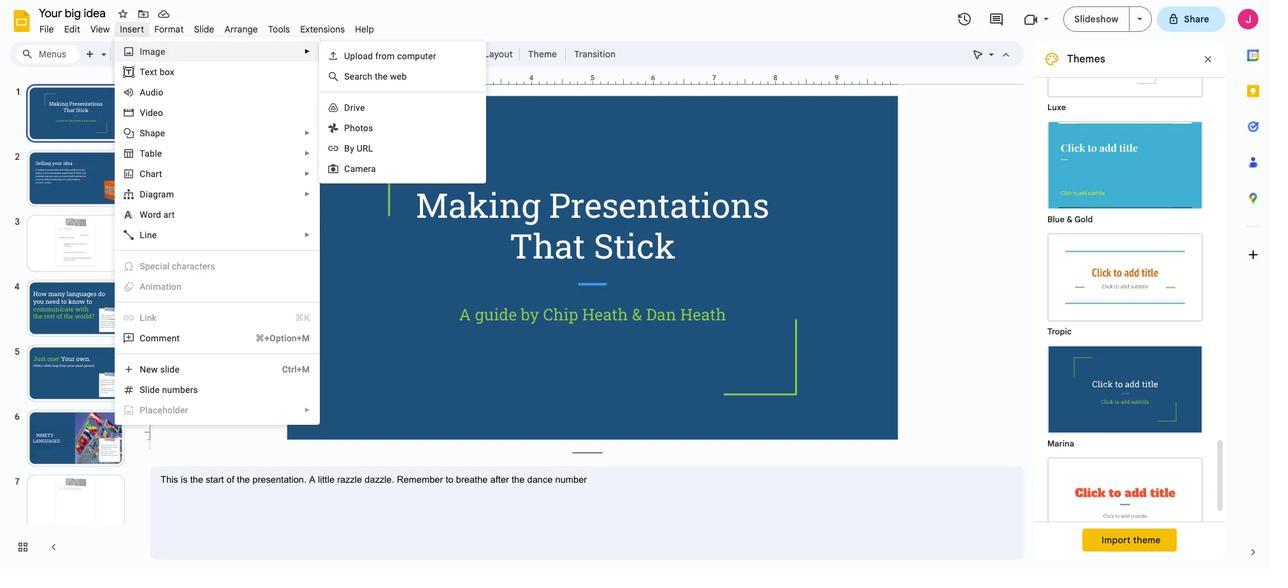 Task type: describe. For each thing, give the bounding box(es) containing it.
blue & gold
[[1048, 214, 1093, 225]]

► for i mage
[[304, 48, 311, 55]]

line
[[140, 230, 157, 240]]

Tropic radio
[[1041, 227, 1210, 339]]

d iagram
[[140, 189, 174, 199]]

menu bar banner
[[0, 0, 1271, 570]]

file menu item
[[34, 22, 59, 37]]

layout
[[484, 48, 513, 60]]

amera
[[350, 164, 376, 174]]

t
[[140, 67, 145, 77]]

i
[[140, 47, 142, 57]]

s for hape
[[140, 128, 145, 138]]

gold
[[1075, 214, 1093, 225]]

video v element
[[140, 108, 167, 118]]

Gameday radio
[[1041, 451, 1210, 563]]

slide
[[194, 24, 214, 35]]

word art w element
[[140, 210, 179, 220]]

import theme
[[1102, 535, 1161, 546]]

menu containing i
[[84, 37, 320, 570]]

diagram d element
[[140, 189, 178, 199]]

ord
[[148, 210, 161, 220]]

themes
[[1067, 53, 1106, 66]]

a for u
[[140, 87, 146, 98]]

pload
[[350, 51, 373, 61]]

navigation inside themes application
[[0, 72, 140, 570]]

b y url
[[344, 143, 373, 154]]

ideo
[[146, 108, 163, 118]]

► for le
[[304, 150, 311, 157]]

c h art
[[140, 169, 162, 179]]

ctrl+m
[[282, 365, 310, 375]]

background
[[418, 48, 469, 60]]

line q element
[[140, 230, 161, 240]]

p for laceholder
[[140, 405, 146, 416]]

insert menu item
[[115, 22, 149, 37]]

background button
[[412, 45, 474, 64]]

p laceholder
[[140, 405, 188, 416]]

dio
[[151, 87, 163, 98]]

spe
[[140, 261, 155, 271]]

Marina radio
[[1041, 339, 1210, 451]]

t ext box
[[140, 67, 174, 77]]

b
[[344, 143, 350, 154]]

tools menu item
[[263, 22, 295, 37]]

placeholder p element
[[140, 405, 192, 416]]

new slide n element
[[140, 365, 183, 375]]

text box t element
[[140, 67, 178, 77]]

slide numbers e element
[[140, 385, 202, 395]]

help
[[355, 24, 374, 35]]

slide menu item
[[189, 22, 219, 37]]

from
[[375, 51, 395, 61]]

main toolbar
[[46, 0, 622, 563]]

mage
[[142, 47, 165, 57]]

co m ment
[[140, 333, 180, 344]]

search the web s element
[[344, 71, 411, 82]]

d for rive
[[344, 103, 350, 113]]

theme
[[1133, 535, 1161, 546]]

help menu item
[[350, 22, 379, 37]]

audio u element
[[140, 87, 167, 98]]

d rive
[[344, 103, 365, 113]]

menu item containing lin
[[116, 308, 319, 328]]

marina
[[1048, 438, 1075, 449]]

laceholder
[[146, 405, 188, 416]]

mode and view toolbar
[[968, 41, 1017, 67]]

earch
[[350, 71, 373, 82]]

comment m element
[[140, 333, 184, 344]]

theme button
[[523, 45, 563, 64]]

table b element
[[140, 148, 166, 159]]

► for p laceholder
[[304, 407, 311, 414]]

url
[[357, 143, 373, 154]]

6 ► from the top
[[304, 231, 311, 238]]

blue
[[1048, 214, 1065, 225]]

lin k
[[140, 313, 157, 323]]

d for iagram
[[140, 189, 146, 199]]

u pload from computer
[[344, 51, 436, 61]]

ial
[[160, 261, 170, 271]]

n
[[140, 365, 146, 375]]

drive d element
[[344, 103, 369, 113]]

slid
[[140, 385, 155, 395]]

e
[[155, 385, 160, 395]]

by url b element
[[344, 143, 377, 154]]

tropic
[[1048, 326, 1072, 337]]

presentation options image
[[1137, 18, 1142, 20]]

slideshow button
[[1064, 6, 1130, 32]]

tab list inside the menu bar banner
[[1236, 38, 1271, 535]]

web
[[390, 71, 407, 82]]

c for amera
[[344, 164, 350, 174]]

transition button
[[569, 45, 622, 64]]

hape
[[145, 128, 165, 138]]

c
[[155, 261, 160, 271]]

menu item containing a
[[116, 277, 319, 297]]

insert
[[120, 24, 144, 35]]

format menu item
[[149, 22, 189, 37]]

v
[[140, 108, 146, 118]]



Task type: vqa. For each thing, say whether or not it's contained in the screenshot.


Task type: locate. For each thing, give the bounding box(es) containing it.
2 a from the top
[[140, 282, 146, 292]]

camera c element
[[344, 164, 380, 174]]

► inside menu item
[[304, 407, 311, 414]]

1 vertical spatial s
[[140, 128, 145, 138]]

themes section
[[1034, 0, 1226, 570]]

arrange
[[225, 24, 258, 35]]

view menu item
[[85, 22, 115, 37]]

animation a element
[[140, 282, 185, 292]]

image i element
[[140, 47, 169, 57]]

7 ► from the top
[[304, 407, 311, 414]]

s
[[344, 71, 350, 82], [140, 128, 145, 138]]

0 horizontal spatial s
[[140, 128, 145, 138]]

1 vertical spatial art
[[163, 210, 175, 220]]

slideshow
[[1075, 13, 1119, 25]]

u
[[344, 51, 350, 61]]

p down slid
[[140, 405, 146, 416]]

s down u
[[344, 71, 350, 82]]

a inside menu item
[[140, 282, 146, 292]]

tools
[[268, 24, 290, 35]]

iagram
[[146, 189, 174, 199]]

0 vertical spatial art
[[151, 169, 162, 179]]

upload from computer u element
[[344, 51, 440, 61]]

menu item
[[123, 260, 310, 273], [116, 277, 319, 297], [116, 308, 319, 328], [116, 400, 319, 421]]

slide
[[160, 365, 180, 375]]

tab list
[[1236, 38, 1271, 535]]

menu
[[84, 37, 320, 570], [319, 41, 486, 184]]

w ord art
[[140, 210, 175, 220]]

ctrl+m element
[[267, 363, 310, 376]]

menu item containing spe
[[123, 260, 310, 273]]

Rename text field
[[34, 5, 113, 20]]

le
[[155, 148, 162, 159]]

⌘k element
[[280, 312, 310, 324]]

0 horizontal spatial d
[[140, 189, 146, 199]]

s hape
[[140, 128, 165, 138]]

option group inside themes application
[[1034, 0, 1215, 570]]

box
[[160, 67, 174, 77]]

1 horizontal spatial d
[[344, 103, 350, 113]]

menu bar inside the menu bar banner
[[34, 17, 379, 38]]

2 ► from the top
[[304, 129, 311, 136]]

w
[[140, 210, 148, 220]]

menu item up ment
[[116, 308, 319, 328]]

ew
[[146, 365, 158, 375]]

numbers
[[162, 385, 198, 395]]

► for art
[[304, 170, 311, 177]]

d up w
[[140, 189, 146, 199]]

computer
[[397, 51, 436, 61]]

0 vertical spatial d
[[344, 103, 350, 113]]

luxe
[[1048, 102, 1066, 113]]

Star checkbox
[[114, 5, 132, 23]]

⌘+option+m
[[256, 333, 310, 344]]

live pointer settings image
[[986, 46, 994, 50]]

photos p element
[[344, 123, 377, 133]]

rive
[[350, 103, 365, 113]]

share
[[1184, 13, 1210, 25]]

0 vertical spatial p
[[344, 123, 350, 133]]

option group containing luxe
[[1034, 0, 1215, 570]]

art up d iagram
[[151, 169, 162, 179]]

co
[[140, 333, 151, 344]]

transition
[[574, 48, 616, 60]]

5 ► from the top
[[304, 191, 311, 198]]

characters
[[172, 261, 215, 271]]

new slide with layout image
[[98, 46, 106, 50]]

ment
[[159, 333, 180, 344]]

extensions
[[300, 24, 345, 35]]

a u dio
[[140, 87, 163, 98]]

ta b le
[[140, 148, 162, 159]]

menu item up nimation
[[123, 260, 310, 273]]

s earch the web
[[344, 71, 407, 82]]

1 a from the top
[[140, 87, 146, 98]]

art right ord
[[163, 210, 175, 220]]

p up b
[[344, 123, 350, 133]]

spe c ial characters
[[140, 261, 215, 271]]

1 ► from the top
[[304, 48, 311, 55]]

1 horizontal spatial art
[[163, 210, 175, 220]]

p inside menu item
[[140, 405, 146, 416]]

slid e numbers
[[140, 385, 198, 395]]

ta
[[140, 148, 150, 159]]

format
[[154, 24, 184, 35]]

c down "ta"
[[140, 169, 146, 179]]

n ew slide
[[140, 365, 180, 375]]

c down b
[[344, 164, 350, 174]]

s down v
[[140, 128, 145, 138]]

m
[[151, 333, 159, 344]]

► for s hape
[[304, 129, 311, 136]]

k
[[152, 313, 157, 323]]

navigation
[[0, 72, 140, 570]]

edit
[[64, 24, 80, 35]]

theme
[[528, 48, 557, 60]]

d up p hotos
[[344, 103, 350, 113]]

menu item containing p
[[116, 400, 319, 421]]

1 vertical spatial p
[[140, 405, 146, 416]]

shape s element
[[140, 128, 169, 138]]

menu item down numbers
[[116, 400, 319, 421]]

a
[[140, 87, 146, 98], [140, 282, 146, 292]]

► for d iagram
[[304, 191, 311, 198]]

1 horizontal spatial s
[[344, 71, 350, 82]]

layout button
[[480, 45, 517, 64]]

h
[[146, 169, 151, 179]]

Luxe radio
[[1041, 3, 1210, 115]]

v ideo
[[140, 108, 163, 118]]

0 horizontal spatial art
[[151, 169, 162, 179]]

1 vertical spatial a
[[140, 282, 146, 292]]

Blue & Gold radio
[[1041, 115, 1210, 227]]

themes application
[[0, 0, 1271, 570]]

menu item down characters
[[116, 277, 319, 297]]

0 horizontal spatial c
[[140, 169, 146, 179]]

menu bar
[[34, 17, 379, 38]]

p
[[344, 123, 350, 133], [140, 405, 146, 416]]

c
[[344, 164, 350, 174], [140, 169, 146, 179]]

Menus field
[[16, 45, 80, 63]]

1 horizontal spatial c
[[344, 164, 350, 174]]

nimation
[[146, 282, 182, 292]]

1 horizontal spatial p
[[344, 123, 350, 133]]

0 vertical spatial s
[[344, 71, 350, 82]]

lin
[[140, 313, 152, 323]]

⌘k
[[295, 313, 310, 323]]

&
[[1067, 214, 1073, 225]]

c for h
[[140, 169, 146, 179]]

y
[[350, 143, 354, 154]]

3 ► from the top
[[304, 150, 311, 157]]

0 horizontal spatial p
[[140, 405, 146, 416]]

a down spe
[[140, 282, 146, 292]]

arrange menu item
[[219, 22, 263, 37]]

a for nimation
[[140, 282, 146, 292]]

art for c h art
[[151, 169, 162, 179]]

link k element
[[140, 313, 161, 323]]

special characters c element
[[140, 261, 219, 271]]

chart h element
[[140, 169, 166, 179]]

a left dio
[[140, 87, 146, 98]]

p for hotos
[[344, 123, 350, 133]]

4 ► from the top
[[304, 170, 311, 177]]

the
[[375, 71, 388, 82]]

p hotos
[[344, 123, 373, 133]]

import
[[1102, 535, 1131, 546]]

hotos
[[350, 123, 373, 133]]

menu bar containing file
[[34, 17, 379, 38]]

0 vertical spatial a
[[140, 87, 146, 98]]

a nimation
[[140, 282, 182, 292]]

edit menu item
[[59, 22, 85, 37]]

u
[[146, 87, 151, 98]]

1 vertical spatial d
[[140, 189, 146, 199]]

menu containing u
[[319, 41, 486, 184]]

gameday image
[[1049, 459, 1202, 545]]

art for w ord art
[[163, 210, 175, 220]]

►
[[304, 48, 311, 55], [304, 129, 311, 136], [304, 150, 311, 157], [304, 170, 311, 177], [304, 191, 311, 198], [304, 231, 311, 238], [304, 407, 311, 414]]

d
[[344, 103, 350, 113], [140, 189, 146, 199]]

extensions menu item
[[295, 22, 350, 37]]

share button
[[1157, 6, 1226, 32]]

c amera
[[344, 164, 376, 174]]

art
[[151, 169, 162, 179], [163, 210, 175, 220]]

view
[[90, 24, 110, 35]]

option group
[[1034, 0, 1215, 570]]

import theme button
[[1083, 529, 1177, 552]]

s for earch
[[344, 71, 350, 82]]

i mage
[[140, 47, 165, 57]]

⌘+option+m element
[[240, 332, 310, 345]]

file
[[40, 24, 54, 35]]

ext
[[145, 67, 157, 77]]



